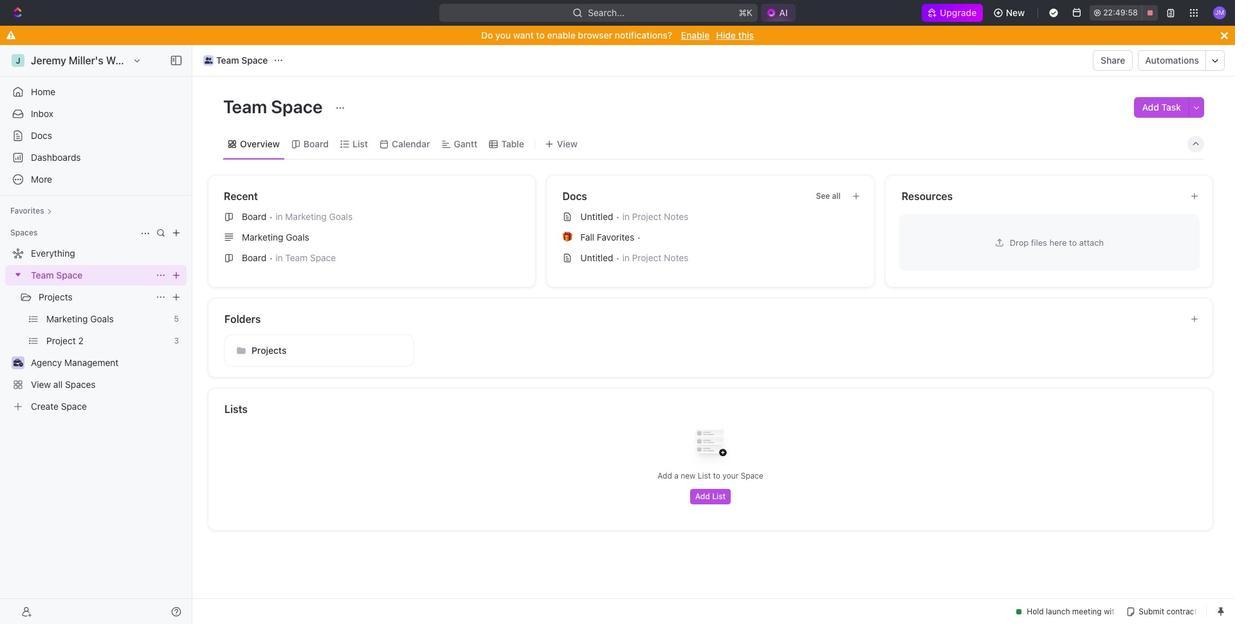 Task type: vqa. For each thing, say whether or not it's contained in the screenshot.
Project Notes
no



Task type: describe. For each thing, give the bounding box(es) containing it.
home link
[[5, 82, 187, 102]]

1 vertical spatial docs
[[563, 191, 587, 202]]

dashboards link
[[5, 147, 187, 168]]

do you want to enable browser notifications? enable hide this
[[481, 30, 754, 41]]

board for board • in team space
[[242, 252, 267, 263]]

automations
[[1146, 55, 1200, 66]]

1 vertical spatial team space
[[223, 96, 327, 117]]

share button
[[1094, 50, 1134, 71]]

management
[[64, 357, 119, 368]]

list link
[[350, 135, 368, 153]]

1 vertical spatial marketing
[[242, 232, 283, 243]]

enable
[[547, 30, 576, 41]]

sidebar navigation
[[0, 45, 195, 624]]

22:49:58 button
[[1090, 5, 1159, 21]]

folders
[[225, 313, 261, 325]]

resources
[[902, 191, 953, 202]]

2
[[78, 335, 84, 346]]

table link
[[499, 135, 524, 153]]

ai button
[[762, 4, 796, 22]]

board • in team space
[[242, 252, 336, 263]]

space right your
[[741, 471, 764, 481]]

overview
[[240, 138, 280, 149]]

favorites inside button
[[10, 206, 44, 216]]

marketing goals inside tree
[[46, 313, 114, 324]]

recent
[[224, 191, 258, 202]]

workspace
[[106, 55, 159, 66]]

team right user group image
[[216, 55, 239, 66]]

add list
[[696, 492, 726, 501]]

notifications?
[[615, 30, 673, 41]]

team down board • in marketing goals
[[285, 252, 308, 263]]

see all button
[[811, 189, 846, 204]]

new
[[1007, 7, 1025, 18]]

no lists icon. image
[[685, 420, 737, 471]]

0 horizontal spatial marketing goals link
[[46, 309, 169, 330]]

projects inside sidebar navigation
[[39, 292, 73, 303]]

lists button
[[224, 402, 1198, 417]]

0 vertical spatial project
[[632, 211, 662, 222]]

more button
[[5, 169, 187, 190]]

add a new list to your space
[[658, 471, 764, 481]]

calendar link
[[389, 135, 430, 153]]

your
[[723, 471, 739, 481]]

1 horizontal spatial goals
[[286, 232, 309, 243]]

docs inside sidebar navigation
[[31, 130, 52, 141]]

all for see
[[833, 191, 841, 201]]

upgrade link
[[922, 4, 983, 22]]

agency
[[31, 357, 62, 368]]

more
[[31, 174, 52, 185]]

• up fall favorites •
[[616, 211, 620, 222]]

j
[[16, 56, 20, 65]]

space up board link
[[271, 96, 323, 117]]

• inside board • in team space
[[269, 253, 273, 263]]

here
[[1050, 237, 1067, 247]]

calendar
[[392, 138, 430, 149]]

team inside tree
[[31, 270, 54, 281]]

new
[[681, 471, 696, 481]]

see
[[816, 191, 830, 201]]

all for view
[[53, 379, 63, 390]]

gantt
[[454, 138, 478, 149]]

1 vertical spatial project
[[632, 252, 662, 263]]

view all spaces link
[[5, 375, 184, 395]]

spaces inside tree
[[65, 379, 96, 390]]

add list button
[[690, 489, 731, 505]]

project 2
[[46, 335, 84, 346]]

to for want
[[536, 30, 545, 41]]

business time image
[[13, 359, 23, 367]]

agency management link
[[31, 353, 184, 373]]

table
[[502, 138, 524, 149]]

• inside fall favorites •
[[637, 232, 641, 242]]

marketing inside tree
[[46, 313, 88, 324]]

view for view
[[557, 138, 578, 149]]

2 untitled • in project notes from the top
[[581, 252, 689, 263]]

add for add a new list to your space
[[658, 471, 672, 481]]

gantt link
[[452, 135, 478, 153]]

see all
[[816, 191, 841, 201]]

goals inside tree
[[90, 313, 114, 324]]

create space
[[31, 401, 87, 412]]

jeremy miller's workspace
[[31, 55, 159, 66]]

search...
[[588, 7, 625, 18]]

add for add task
[[1143, 102, 1160, 113]]

2 notes from the top
[[664, 252, 689, 263]]

jm
[[1216, 9, 1225, 16]]

you
[[496, 30, 511, 41]]

1 horizontal spatial to
[[713, 471, 721, 481]]

view for view all spaces
[[31, 379, 51, 390]]

space down board • in marketing goals
[[310, 252, 336, 263]]

miller's
[[69, 55, 103, 66]]

5
[[174, 314, 179, 324]]

enable
[[681, 30, 710, 41]]

browser
[[578, 30, 613, 41]]

view button
[[541, 135, 582, 153]]

board link
[[301, 135, 329, 153]]

attach
[[1080, 237, 1104, 247]]

lists
[[225, 404, 248, 415]]

fall favorites •
[[581, 232, 641, 243]]



Task type: locate. For each thing, give the bounding box(es) containing it.
jeremy
[[31, 55, 66, 66]]

2 horizontal spatial list
[[713, 492, 726, 501]]

team
[[216, 55, 239, 66], [223, 96, 267, 117], [285, 252, 308, 263], [31, 270, 54, 281]]

22:49:58
[[1104, 8, 1139, 17]]

add for add list
[[696, 492, 710, 501]]

all right see
[[833, 191, 841, 201]]

3
[[174, 336, 179, 346]]

space down "view all spaces"
[[61, 401, 87, 412]]

in up board • in team space
[[276, 211, 283, 222]]

spaces
[[10, 228, 38, 238], [65, 379, 96, 390]]

view button
[[541, 129, 582, 159]]

projects
[[39, 292, 73, 303], [252, 345, 287, 356]]

list down add a new list to your space
[[713, 492, 726, 501]]

marketing goals up '2'
[[46, 313, 114, 324]]

0 vertical spatial marketing goals link
[[219, 227, 531, 248]]

• right fall
[[637, 232, 641, 242]]

tree
[[5, 243, 187, 417]]

to for here
[[1070, 237, 1078, 247]]

home
[[31, 86, 56, 97]]

hide
[[717, 30, 736, 41]]

drop
[[1010, 237, 1029, 247]]

0 vertical spatial add
[[1143, 102, 1160, 113]]

team space down everything
[[31, 270, 83, 281]]

add
[[1143, 102, 1160, 113], [658, 471, 672, 481], [696, 492, 710, 501]]

2 vertical spatial to
[[713, 471, 721, 481]]

• down board • in marketing goals
[[269, 253, 273, 263]]

list inside list 'link'
[[353, 138, 368, 149]]

untitled down fall
[[581, 252, 614, 263]]

all
[[833, 191, 841, 201], [53, 379, 63, 390]]

marketing goals link
[[219, 227, 531, 248], [46, 309, 169, 330]]

0 vertical spatial untitled
[[581, 211, 614, 222]]

0 vertical spatial view
[[557, 138, 578, 149]]

0 horizontal spatial projects
[[39, 292, 73, 303]]

untitled • in project notes up fall favorites •
[[581, 211, 689, 222]]

2 horizontal spatial marketing
[[285, 211, 327, 222]]

upgrade
[[940, 7, 977, 18]]

team space
[[216, 55, 268, 66], [223, 96, 327, 117], [31, 270, 83, 281]]

1 horizontal spatial marketing
[[242, 232, 283, 243]]

this
[[739, 30, 754, 41]]

0 vertical spatial marketing goals
[[242, 232, 309, 243]]

1 vertical spatial notes
[[664, 252, 689, 263]]

projects inside button
[[252, 345, 287, 356]]

1 horizontal spatial spaces
[[65, 379, 96, 390]]

1 untitled • in project notes from the top
[[581, 211, 689, 222]]

0 horizontal spatial goals
[[90, 313, 114, 324]]

marketing
[[285, 211, 327, 222], [242, 232, 283, 243], [46, 313, 88, 324]]

project left '2'
[[46, 335, 76, 346]]

jeremy miller's workspace, , element
[[12, 54, 24, 67]]

• inside board • in marketing goals
[[269, 211, 273, 222]]

0 horizontal spatial spaces
[[10, 228, 38, 238]]

0 horizontal spatial list
[[353, 138, 368, 149]]

add down add a new list to your space
[[696, 492, 710, 501]]

in down board • in marketing goals
[[276, 252, 283, 263]]

0 horizontal spatial all
[[53, 379, 63, 390]]

share
[[1101, 55, 1126, 66]]

task
[[1162, 102, 1182, 113]]

space
[[242, 55, 268, 66], [271, 96, 323, 117], [310, 252, 336, 263], [56, 270, 83, 281], [61, 401, 87, 412], [741, 471, 764, 481]]

list right new
[[698, 471, 711, 481]]

1 vertical spatial board
[[242, 211, 267, 222]]

project inside project 2 link
[[46, 335, 76, 346]]

marketing goals
[[242, 232, 309, 243], [46, 313, 114, 324]]

space right user group image
[[242, 55, 268, 66]]

untitled up fall
[[581, 211, 614, 222]]

1 horizontal spatial marketing goals
[[242, 232, 309, 243]]

list right board link
[[353, 138, 368, 149]]

1 vertical spatial favorites
[[597, 232, 635, 243]]

files
[[1032, 237, 1048, 247]]

view up create
[[31, 379, 51, 390]]

⌘k
[[739, 7, 753, 18]]

1 vertical spatial view
[[31, 379, 51, 390]]

board left list 'link'
[[304, 138, 329, 149]]

• down fall favorites •
[[616, 253, 620, 263]]

0 horizontal spatial marketing goals
[[46, 313, 114, 324]]

1 horizontal spatial view
[[557, 138, 578, 149]]

in down fall favorites •
[[623, 252, 630, 263]]

goals
[[329, 211, 353, 222], [286, 232, 309, 243], [90, 313, 114, 324]]

all up create space
[[53, 379, 63, 390]]

all inside tree
[[53, 379, 63, 390]]

0 vertical spatial list
[[353, 138, 368, 149]]

drop files here to attach
[[1010, 237, 1104, 247]]

0 vertical spatial favorites
[[10, 206, 44, 216]]

docs link
[[5, 126, 187, 146]]

🎁
[[563, 232, 573, 242]]

2 vertical spatial add
[[696, 492, 710, 501]]

view right table
[[557, 138, 578, 149]]

favorites right fall
[[597, 232, 635, 243]]

0 horizontal spatial marketing
[[46, 313, 88, 324]]

projects down folders
[[252, 345, 287, 356]]

1 notes from the top
[[664, 211, 689, 222]]

0 vertical spatial docs
[[31, 130, 52, 141]]

board for board • in marketing goals
[[242, 211, 267, 222]]

1 vertical spatial list
[[698, 471, 711, 481]]

0 vertical spatial team space link
[[200, 53, 271, 68]]

0 vertical spatial projects
[[39, 292, 73, 303]]

inbox
[[31, 108, 53, 119]]

1 horizontal spatial add
[[696, 492, 710, 501]]

untitled • in project notes
[[581, 211, 689, 222], [581, 252, 689, 263]]

2 vertical spatial goals
[[90, 313, 114, 324]]

board • in marketing goals
[[242, 211, 353, 222]]

1 untitled from the top
[[581, 211, 614, 222]]

a
[[675, 471, 679, 481]]

untitled • in project notes down fall favorites •
[[581, 252, 689, 263]]

0 horizontal spatial docs
[[31, 130, 52, 141]]

1 vertical spatial goals
[[286, 232, 309, 243]]

project up fall favorites •
[[632, 211, 662, 222]]

view inside view button
[[557, 138, 578, 149]]

everything link
[[5, 243, 184, 264]]

spaces down agency management
[[65, 379, 96, 390]]

2 vertical spatial board
[[242, 252, 267, 263]]

projects down everything
[[39, 292, 73, 303]]

to left your
[[713, 471, 721, 481]]

1 vertical spatial spaces
[[65, 379, 96, 390]]

2 untitled from the top
[[581, 252, 614, 263]]

team space up overview
[[223, 96, 327, 117]]

favorites button
[[5, 203, 57, 219]]

0 horizontal spatial to
[[536, 30, 545, 41]]

2 vertical spatial marketing
[[46, 313, 88, 324]]

1 vertical spatial add
[[658, 471, 672, 481]]

projects link
[[39, 287, 151, 308]]

0 vertical spatial to
[[536, 30, 545, 41]]

view all spaces
[[31, 379, 96, 390]]

0 horizontal spatial add
[[658, 471, 672, 481]]

1 vertical spatial projects
[[252, 345, 287, 356]]

team down everything
[[31, 270, 54, 281]]

create
[[31, 401, 59, 412]]

projects button
[[224, 335, 415, 367]]

favorites down more
[[10, 206, 44, 216]]

add left task
[[1143, 102, 1160, 113]]

everything
[[31, 248, 75, 259]]

•
[[269, 211, 273, 222], [616, 211, 620, 222], [637, 232, 641, 242], [269, 253, 273, 263], [616, 253, 620, 263]]

1 horizontal spatial favorites
[[597, 232, 635, 243]]

board for board
[[304, 138, 329, 149]]

1 vertical spatial untitled
[[581, 252, 614, 263]]

docs down the inbox at the top
[[31, 130, 52, 141]]

add inside "button"
[[1143, 102, 1160, 113]]

add left a
[[658, 471, 672, 481]]

1 horizontal spatial projects
[[252, 345, 287, 356]]

to right the want
[[536, 30, 545, 41]]

add inside button
[[696, 492, 710, 501]]

user group image
[[205, 57, 213, 64]]

board
[[304, 138, 329, 149], [242, 211, 267, 222], [242, 252, 267, 263]]

1 vertical spatial marketing goals
[[46, 313, 114, 324]]

2 vertical spatial project
[[46, 335, 76, 346]]

in up fall favorites •
[[623, 211, 630, 222]]

space down everything
[[56, 270, 83, 281]]

team space right user group image
[[216, 55, 268, 66]]

in
[[276, 211, 283, 222], [623, 211, 630, 222], [276, 252, 283, 263], [623, 252, 630, 263]]

0 vertical spatial notes
[[664, 211, 689, 222]]

untitled
[[581, 211, 614, 222], [581, 252, 614, 263]]

tree inside sidebar navigation
[[5, 243, 187, 417]]

team space inside sidebar navigation
[[31, 270, 83, 281]]

0 horizontal spatial team space link
[[31, 265, 151, 286]]

list inside add list button
[[713, 492, 726, 501]]

view
[[557, 138, 578, 149], [31, 379, 51, 390]]

notes
[[664, 211, 689, 222], [664, 252, 689, 263]]

dashboards
[[31, 152, 81, 163]]

new button
[[989, 3, 1033, 23]]

add task button
[[1135, 97, 1189, 118]]

want
[[513, 30, 534, 41]]

list
[[353, 138, 368, 149], [698, 471, 711, 481], [713, 492, 726, 501]]

1 vertical spatial untitled • in project notes
[[581, 252, 689, 263]]

to right here
[[1070, 237, 1078, 247]]

0 vertical spatial goals
[[329, 211, 353, 222]]

team up overview link
[[223, 96, 267, 117]]

0 vertical spatial spaces
[[10, 228, 38, 238]]

spaces down favorites button
[[10, 228, 38, 238]]

1 horizontal spatial all
[[833, 191, 841, 201]]

board down board • in marketing goals
[[242, 252, 267, 263]]

fall
[[581, 232, 595, 243]]

create space link
[[5, 396, 184, 417]]

0 vertical spatial untitled • in project notes
[[581, 211, 689, 222]]

1 horizontal spatial marketing goals link
[[219, 227, 531, 248]]

1 horizontal spatial team space link
[[200, 53, 271, 68]]

jm button
[[1210, 3, 1231, 23]]

add task
[[1143, 102, 1182, 113]]

project 2 link
[[46, 331, 169, 351]]

2 vertical spatial list
[[713, 492, 726, 501]]

docs up 🎁
[[563, 191, 587, 202]]

0 vertical spatial all
[[833, 191, 841, 201]]

2 horizontal spatial goals
[[329, 211, 353, 222]]

• up board • in team space
[[269, 211, 273, 222]]

0 vertical spatial team space
[[216, 55, 268, 66]]

1 horizontal spatial list
[[698, 471, 711, 481]]

tree containing everything
[[5, 243, 187, 417]]

automations button
[[1140, 51, 1206, 70]]

2 horizontal spatial add
[[1143, 102, 1160, 113]]

marketing goals up board • in team space
[[242, 232, 309, 243]]

0 horizontal spatial favorites
[[10, 206, 44, 216]]

agency management
[[31, 357, 119, 368]]

1 vertical spatial marketing goals link
[[46, 309, 169, 330]]

do
[[481, 30, 493, 41]]

0 vertical spatial marketing
[[285, 211, 327, 222]]

0 vertical spatial board
[[304, 138, 329, 149]]

1 vertical spatial team space link
[[31, 265, 151, 286]]

board down recent
[[242, 211, 267, 222]]

project down fall favorites •
[[632, 252, 662, 263]]

2 horizontal spatial to
[[1070, 237, 1078, 247]]

all inside button
[[833, 191, 841, 201]]

1 vertical spatial all
[[53, 379, 63, 390]]

folders button
[[224, 312, 1180, 327]]

inbox link
[[5, 104, 187, 124]]

1 horizontal spatial docs
[[563, 191, 587, 202]]

resources button
[[902, 189, 1180, 204]]

1 vertical spatial to
[[1070, 237, 1078, 247]]

view inside view all spaces link
[[31, 379, 51, 390]]

0 horizontal spatial view
[[31, 379, 51, 390]]

project
[[632, 211, 662, 222], [632, 252, 662, 263], [46, 335, 76, 346]]

ai
[[780, 7, 788, 18]]

overview link
[[238, 135, 280, 153]]

2 vertical spatial team space
[[31, 270, 83, 281]]



